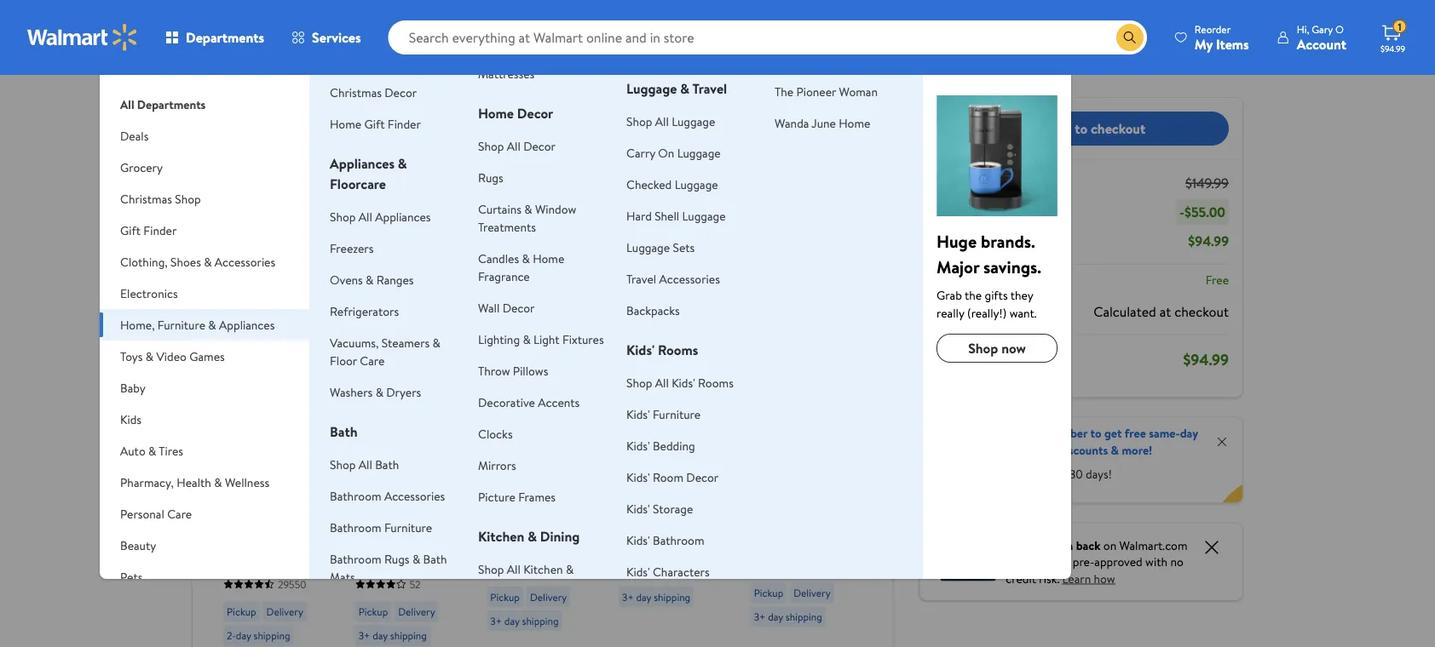 Task type: locate. For each thing, give the bounding box(es) containing it.
best seller down ideas
[[230, 318, 276, 332]]

$55.00
[[842, 7, 872, 22], [1185, 203, 1226, 222]]

free down gas
[[1027, 466, 1049, 483]]

kids' for kids' furniture
[[626, 406, 650, 423]]

3+ left and
[[622, 590, 634, 604]]

dome
[[487, 537, 523, 555]]

0 horizontal spatial dining
[[478, 579, 512, 596]]

gift inside 'dropdown button'
[[120, 222, 141, 239]]

delivery for justice girls micro mini dome crossbody, pink tie dye
[[530, 590, 567, 604]]

seller inside now $19.88 group
[[384, 318, 408, 332]]

all for bath
[[359, 456, 372, 473]]

care inside vacuums, steamers & floor care
[[360, 352, 385, 369]]

seller up steamers
[[384, 318, 408, 332]]

3 best seller from the left
[[494, 318, 540, 332]]

checkout inside button
[[1091, 119, 1146, 138]]

0 vertical spatial departments
[[186, 28, 264, 47]]

crossbody,
[[487, 555, 552, 574]]

shop inside shop all kitchen & dining
[[478, 561, 504, 578]]

steamers
[[382, 335, 430, 351]]

year
[[360, 124, 382, 141], [360, 151, 382, 168]]

5
[[541, 562, 547, 577]]

1 horizontal spatial checkout
[[1175, 302, 1229, 321]]

2 best seller from the left
[[362, 318, 408, 332]]

with inside see if you're pre-approved with no credit risk.
[[1146, 554, 1168, 571]]

christmas up 'one'
[[330, 84, 382, 101]]

1 horizontal spatial best seller
[[362, 318, 408, 332]]

baby button
[[100, 372, 309, 404]]

3 best from the left
[[494, 318, 513, 332]]

3+ right dark
[[754, 610, 766, 624]]

care
[[360, 352, 385, 369], [167, 506, 192, 522]]

gift left ideas
[[213, 277, 240, 298]]

1 vertical spatial year
[[360, 151, 382, 168]]

shop for shop now
[[968, 339, 998, 358]]

$94.99
[[1381, 43, 1406, 54], [1188, 232, 1229, 251], [1183, 349, 1229, 370]]

0 horizontal spatial now
[[223, 473, 254, 495]]

pickup inside the now $99.00 group
[[227, 605, 256, 619]]

2 year from the top
[[360, 151, 382, 168]]

3+ down tie
[[490, 614, 502, 628]]

0 vertical spatial $55.00
[[842, 7, 872, 22]]

for left 30
[[1051, 466, 1066, 483]]

0 horizontal spatial christmas
[[120, 190, 172, 207]]

home, furniture & appliances image
[[937, 95, 1058, 216]]

bathroom for bathroom accessories
[[330, 488, 381, 505]]

luggage
[[626, 79, 677, 98], [672, 113, 715, 130], [677, 144, 721, 161], [675, 176, 718, 193], [682, 208, 726, 224], [626, 239, 670, 256]]

2 vertical spatial appliances
[[219, 317, 275, 333]]

& inside vacuums, steamers & floor care
[[433, 335, 441, 351]]

shipping inside now $19.88 group
[[390, 629, 427, 643]]

1 horizontal spatial bath
[[375, 456, 399, 473]]

with left (2nd
[[223, 533, 249, 551]]

0 horizontal spatial rugs
[[384, 551, 410, 568]]

year up floorcare
[[360, 151, 382, 168]]

appliances down appliances & floorcare at the left top
[[375, 208, 431, 225]]

1 plan from the top
[[385, 124, 407, 141]]

all for luggage & travel
[[655, 113, 669, 130]]

0 horizontal spatial add to cart image
[[365, 424, 385, 444]]

2 horizontal spatial add
[[649, 426, 670, 442]]

best inside $14.00 group
[[494, 318, 513, 332]]

add inside $14.00 group
[[517, 426, 538, 442]]

seller down wall decor
[[516, 318, 540, 332]]

$94.99 down -$55.00 on the right top of the page
[[1188, 232, 1229, 251]]

gift right 3-
[[364, 115, 385, 132]]

1 vertical spatial free
[[1206, 272, 1229, 289]]

decorative accents link
[[478, 394, 580, 411]]

to right "continue"
[[1075, 119, 1088, 138]]

2-Year plan - $8.00 checkbox
[[325, 152, 340, 167]]

1 horizontal spatial now
[[355, 473, 386, 495]]

all up bathroom accessories
[[359, 456, 372, 473]]

1 horizontal spatial gift
[[213, 277, 240, 298]]

2 vertical spatial furniture
[[384, 519, 432, 536]]

brands.
[[981, 229, 1035, 253]]

day inside become a member to get free same-day delivery, gas discounts & more!
[[1180, 425, 1198, 442]]

departments up deals dropdown button
[[137, 96, 206, 113]]

rooms up kids' furniture "link"
[[698, 375, 734, 391]]

furniture inside dropdown button
[[158, 317, 205, 333]]

free
[[1125, 425, 1146, 442], [1027, 466, 1049, 483]]

add down decorative accents
[[517, 426, 538, 442]]

3+ down bathroom rugs & bath mats
[[359, 629, 370, 643]]

& left more!
[[1111, 442, 1119, 459]]

2 plan from the top
[[385, 151, 406, 168]]

gift
[[364, 115, 385, 132], [120, 222, 141, 239], [213, 277, 240, 298]]

2- down generation)
[[227, 629, 236, 643]]

seller inside the now $99.00 group
[[252, 318, 276, 332]]

for left less
[[281, 277, 301, 298]]

29550
[[278, 577, 306, 592]]

0 horizontal spatial to
[[1075, 119, 1088, 138]]

a left time.)
[[483, 102, 488, 116]]

add button inside $187.00 group
[[622, 421, 684, 448]]

checkout
[[1091, 119, 1146, 138], [1175, 302, 1229, 321]]

ovens & ranges
[[330, 271, 414, 288]]

accessories for travel accessories
[[659, 271, 720, 287]]

bathroom up the latte
[[653, 532, 704, 549]]

free up calculated at checkout at the top of page
[[1206, 272, 1229, 289]]

shop inside dropdown button
[[175, 190, 201, 207]]

decor up can
[[385, 84, 417, 101]]

try walmart+ free for 30 days!
[[956, 466, 1112, 483]]

items
[[1216, 35, 1249, 53]]

travel up backpacks link
[[626, 271, 656, 287]]

bath up shop all bath link
[[330, 423, 358, 441]]

travel accessories
[[626, 271, 720, 287]]

1 horizontal spatial add button
[[622, 421, 684, 448]]

characters
[[653, 564, 710, 580]]

bathroom for bathroom rugs & bath mats
[[330, 551, 381, 568]]

0 vertical spatial finder
[[388, 115, 421, 132]]

decor right the wall
[[503, 300, 535, 316]]

$55.00 right save
[[842, 7, 872, 22]]

wanda
[[775, 115, 809, 131]]

all down home decor
[[507, 138, 521, 154]]

add to cart image inside now $19.88 group
[[365, 424, 385, 444]]

1 horizontal spatial add to cart image
[[497, 424, 517, 444]]

departments inside popup button
[[186, 28, 264, 47]]

add button inside $14.00 group
[[490, 421, 552, 448]]

0 horizontal spatial at
[[472, 102, 481, 116]]

1 vertical spatial gift
[[120, 222, 141, 239]]

delivery,
[[992, 442, 1036, 459]]

with left no
[[1146, 554, 1168, 571]]

with
[[223, 533, 249, 551], [355, 551, 380, 570], [1146, 554, 1168, 571]]

bathroom up onn.
[[330, 488, 381, 505]]

accessories down sets on the left top of page
[[659, 271, 720, 287]]

$187.00 keurig k-cafe single serve k- cup coffee maker, latte maker and cappuccino maker, dark charcoal
[[619, 473, 707, 648]]

calculated
[[1094, 302, 1156, 321]]

best down wall decor
[[494, 318, 513, 332]]

1 horizontal spatial for
[[701, 199, 716, 216]]

best seller down wall decor link
[[494, 318, 540, 332]]

you save $55.00
[[803, 7, 872, 22]]

bathroom up mats
[[330, 551, 381, 568]]

add for add button within the $14.00 group
[[517, 426, 538, 442]]

& right 5
[[566, 561, 574, 578]]

1 vertical spatial appliances
[[375, 208, 431, 225]]

2- inside the now $99.00 group
[[227, 629, 236, 643]]

best inside now $19.88 group
[[362, 318, 382, 332]]

sets
[[673, 239, 695, 256]]

free
[[326, 13, 349, 29], [1206, 272, 1229, 289]]

rooms up shop all kids' rooms link
[[658, 341, 698, 360]]

woman
[[839, 83, 878, 100]]

2 add to cart image from the left
[[497, 424, 517, 444]]

$94.99 down 1
[[1381, 43, 1406, 54]]

kids' for kids' characters
[[626, 564, 650, 580]]

1 vertical spatial free
[[1027, 466, 1049, 483]]

video
[[156, 348, 187, 365]]

accessories inside dropdown button
[[215, 254, 275, 270]]

be
[[419, 102, 430, 116]]

seller for $14.00
[[516, 318, 540, 332]]

all inside shop all kitchen & dining
[[507, 561, 521, 578]]

christmas
[[330, 84, 382, 101], [120, 190, 172, 207]]

1 vertical spatial 2-
[[227, 629, 236, 643]]

all up "on"
[[655, 113, 669, 130]]

year for 2-
[[360, 151, 382, 168]]

1 horizontal spatial a
[[1036, 425, 1042, 442]]

shop for shop all luggage
[[626, 113, 652, 130]]

home inside candles & home fragrance
[[533, 250, 564, 267]]

0 horizontal spatial travel
[[626, 271, 656, 287]]

$94.99 down calculated at checkout at the top of page
[[1183, 349, 1229, 370]]

0 vertical spatial kitchen
[[478, 528, 524, 546]]

add to cart image down decorative in the left bottom of the page
[[497, 424, 517, 444]]

add up view
[[324, 61, 345, 77]]

toys
[[120, 348, 143, 365]]

shipping inside $187.00 group
[[654, 590, 691, 604]]

1 horizontal spatial finder
[[388, 115, 421, 132]]

1 now from the left
[[223, 473, 254, 495]]

at right calculated
[[1160, 302, 1171, 321]]

best seller
[[230, 318, 276, 332], [362, 318, 408, 332], [494, 318, 540, 332]]

0 vertical spatial year
[[360, 124, 382, 141]]

1 add to cart image from the left
[[365, 424, 385, 444]]

add inside $187.00 group
[[649, 426, 670, 442]]

shop all decor link
[[478, 138, 556, 154]]

all up kids' furniture "link"
[[655, 375, 669, 391]]

pickup for justice girls micro mini dome crossbody, pink tie dye
[[490, 590, 520, 604]]

appliances up floorcare
[[330, 154, 395, 173]]

all down floorcare
[[359, 208, 372, 225]]

appliances down ideas
[[219, 317, 275, 333]]

1 horizontal spatial to
[[1090, 425, 1102, 442]]

appliances inside appliances & floorcare
[[330, 154, 395, 173]]

a
[[483, 102, 488, 116], [1036, 425, 1042, 442]]

day inside $187.00 group
[[636, 590, 651, 604]]

& right shoes
[[204, 254, 212, 270]]

& inside shop all kitchen & dining
[[566, 561, 574, 578]]

pickup for onn. reusable 35mm camera with flash
[[359, 605, 388, 619]]

$55.00 down the $149.99
[[1185, 203, 1226, 222]]

$99.00
[[258, 473, 303, 495]]

all for kids' rooms
[[655, 375, 669, 391]]

day inside now $19.88 group
[[373, 629, 388, 643]]

kids' for kids' rooms
[[626, 341, 655, 360]]

christmas for christmas decor
[[330, 84, 382, 101]]

2 horizontal spatial seller
[[516, 318, 540, 332]]

clothing,
[[120, 254, 168, 270]]

auto
[[120, 443, 146, 459]]

storage
[[653, 501, 693, 517]]

0 vertical spatial -
[[410, 124, 414, 141]]

now inside group
[[223, 473, 254, 495]]

bathroom down $24.98
[[330, 519, 381, 536]]

baby
[[120, 380, 146, 396]]

& left $8.00
[[398, 154, 407, 173]]

0 vertical spatial at
[[472, 102, 481, 116]]

free right get
[[1125, 425, 1146, 442]]

0 vertical spatial bath
[[330, 423, 358, 441]]

with inside apple airpods with charging case (2nd generation)
[[223, 533, 249, 551]]

0 vertical spatial to
[[1075, 119, 1088, 138]]

0 vertical spatial a
[[483, 102, 488, 116]]

best seller inside the now $99.00 group
[[230, 318, 276, 332]]

1 best seller from the left
[[230, 318, 276, 332]]

2 vertical spatial gift
[[213, 277, 240, 298]]

1 horizontal spatial christmas
[[330, 84, 382, 101]]

add to cart image inside $14.00 group
[[497, 424, 517, 444]]

plan down option
[[385, 124, 407, 141]]

for
[[701, 199, 716, 216], [281, 277, 301, 298], [1051, 466, 1066, 483]]

& inside become a member to get free same-day delivery, gas discounts & more!
[[1111, 442, 1119, 459]]

& right steamers
[[433, 335, 441, 351]]

2 now from the left
[[355, 473, 386, 495]]

departments up all departments link
[[186, 28, 264, 47]]

add to cart image
[[365, 424, 385, 444], [497, 424, 517, 444]]

0 vertical spatial 2-
[[350, 151, 360, 168]]

checkout right "continue"
[[1091, 119, 1146, 138]]

dining down crossbody,
[[478, 579, 512, 596]]

at right the selected
[[472, 102, 481, 116]]

kids' storage link
[[626, 501, 693, 517]]

1 horizontal spatial furniture
[[384, 519, 432, 536]]

to inside button
[[1075, 119, 1088, 138]]

grocery button
[[100, 152, 309, 183]]

delivery inside now $19.88 group
[[398, 605, 435, 619]]

apple airpods with charging case (2nd generation)
[[223, 514, 307, 589]]

3+
[[622, 590, 634, 604], [754, 610, 766, 624], [490, 614, 502, 628], [359, 629, 370, 643]]

shop for shop all bath
[[330, 456, 356, 473]]

freezers
[[330, 240, 374, 257]]

3-Year plan - $11.00 checkbox
[[325, 125, 340, 140]]

checkout for calculated at checkout
[[1175, 302, 1229, 321]]

0 horizontal spatial best seller
[[230, 318, 276, 332]]

0 vertical spatial free
[[1125, 425, 1146, 442]]

3 seller from the left
[[516, 318, 540, 332]]

1 add button from the left
[[490, 421, 552, 448]]

0 horizontal spatial free
[[326, 13, 349, 29]]

1 vertical spatial furniture
[[653, 406, 701, 423]]

seller down ideas
[[252, 318, 276, 332]]

kids'
[[626, 341, 655, 360], [672, 375, 695, 391], [626, 406, 650, 423], [626, 438, 650, 454], [626, 469, 650, 486], [626, 501, 650, 517], [626, 532, 650, 549], [626, 564, 650, 580]]

1 seller from the left
[[252, 318, 276, 332]]

1 vertical spatial kitchen
[[523, 561, 563, 578]]

delivery inside the now $99.00 group
[[266, 605, 303, 619]]

0 vertical spatial christmas
[[330, 84, 382, 101]]

&
[[680, 79, 690, 98], [398, 154, 407, 173], [524, 201, 532, 217], [522, 250, 530, 267], [204, 254, 212, 270], [366, 271, 374, 288], [208, 317, 216, 333], [523, 331, 531, 348], [433, 335, 441, 351], [146, 348, 154, 365], [376, 384, 383, 401], [1111, 442, 1119, 459], [148, 443, 156, 459], [214, 474, 222, 491], [528, 528, 537, 546], [412, 551, 420, 568], [566, 561, 574, 578]]

charcoal
[[619, 630, 671, 648]]

0 horizontal spatial seller
[[252, 318, 276, 332]]

2 add button from the left
[[622, 421, 684, 448]]

for right save at the top left
[[701, 199, 716, 216]]

1 vertical spatial finder
[[143, 222, 177, 239]]

christmas up gift finder
[[120, 190, 172, 207]]

checkout right calculated
[[1175, 302, 1229, 321]]

health
[[177, 474, 211, 491]]

2 horizontal spatial bath
[[423, 551, 447, 568]]

1 horizontal spatial travel
[[693, 79, 727, 98]]

1 horizontal spatial care
[[360, 352, 385, 369]]

bath up $19.88 on the left of page
[[375, 456, 399, 473]]

view details button
[[324, 81, 385, 97]]

wanda june home link
[[775, 115, 871, 131]]

1 vertical spatial christmas
[[120, 190, 172, 207]]

shop all bath link
[[330, 456, 399, 473]]

& left 'window'
[[524, 201, 532, 217]]

learn how
[[1062, 571, 1115, 587]]

kids
[[120, 411, 141, 428]]

& right candles
[[522, 250, 530, 267]]

seller for now $99.00
[[252, 318, 276, 332]]

personal care button
[[100, 499, 309, 530]]

bath right flash
[[423, 551, 447, 568]]

0 horizontal spatial with
[[223, 533, 249, 551]]

3+ inside now $19.88 group
[[359, 629, 370, 643]]

home,
[[120, 317, 155, 333]]

1 year from the top
[[360, 124, 382, 141]]

decor for wall decor
[[503, 300, 535, 316]]

serve
[[658, 518, 691, 537]]

now up apple
[[223, 473, 254, 495]]

gift for gift ideas for less
[[213, 277, 240, 298]]

free for free 30-day returns
[[326, 13, 349, 29]]

2 horizontal spatial gift
[[364, 115, 385, 132]]

free for free
[[1206, 272, 1229, 289]]

0 horizontal spatial add button
[[490, 421, 552, 448]]

& left tires
[[148, 443, 156, 459]]

1 horizontal spatial best
[[362, 318, 382, 332]]

1 maker, from the top
[[619, 555, 658, 574]]

0 vertical spatial free
[[326, 13, 349, 29]]

0 horizontal spatial bath
[[330, 423, 358, 441]]

member
[[1045, 425, 1088, 442]]

2 best from the left
[[362, 318, 382, 332]]

1 best from the left
[[230, 318, 250, 332]]

delivery inside $14.00 group
[[530, 590, 567, 604]]

1 vertical spatial to
[[1090, 425, 1102, 442]]

wall decor
[[478, 300, 535, 316]]

accents
[[538, 394, 580, 411]]

year for 3-
[[360, 124, 382, 141]]

0 vertical spatial furniture
[[158, 317, 205, 333]]

now inside now $19.88 $24.98 onn. reusable 35mm camera with flash
[[355, 473, 386, 495]]

capital one credit card image
[[940, 543, 996, 581]]

2 horizontal spatial for
[[1051, 466, 1066, 483]]

shipping inside the now $99.00 group
[[254, 629, 290, 643]]

less
[[305, 277, 329, 298]]

1 vertical spatial dining
[[478, 579, 512, 596]]

best seller inside $14.00 group
[[494, 318, 540, 332]]

shipping inside $14.00 group
[[522, 614, 559, 628]]

decor right time.)
[[517, 104, 553, 123]]

& left dryers
[[376, 384, 383, 401]]

shop all bath
[[330, 456, 399, 473]]

& right toys on the left
[[146, 348, 154, 365]]

gift up clothing,
[[120, 222, 141, 239]]

clocks
[[478, 426, 513, 442]]

christmas inside dropdown button
[[120, 190, 172, 207]]

best inside the now $99.00 group
[[230, 318, 250, 332]]

fixtures
[[563, 331, 604, 348]]

free left 30-
[[326, 13, 349, 29]]

0 vertical spatial plan
[[385, 124, 407, 141]]

all up deals
[[120, 96, 134, 113]]

1 vertical spatial $55.00
[[1185, 203, 1226, 222]]

seller inside $14.00 group
[[516, 318, 540, 332]]

& inside candles & home fragrance
[[522, 250, 530, 267]]

2 vertical spatial bath
[[423, 551, 447, 568]]

2 horizontal spatial best
[[494, 318, 513, 332]]

curtains
[[478, 201, 522, 217]]

now $19.88 group
[[355, 308, 456, 648]]

2 horizontal spatial furniture
[[653, 406, 701, 423]]

rugs inside bathroom rugs & bath mats
[[384, 551, 410, 568]]

delivery for apple airpods with charging case (2nd generation)
[[266, 605, 303, 619]]

with left flash
[[355, 551, 380, 570]]

add down kids' furniture "link"
[[649, 426, 670, 442]]

pickup inside $14.00 group
[[490, 590, 520, 604]]

decor for home decor
[[517, 104, 553, 123]]

day inside $14.00 group
[[504, 614, 520, 628]]

latte
[[662, 555, 692, 574]]

appliances inside dropdown button
[[219, 317, 275, 333]]

accessories up reusable
[[384, 488, 445, 505]]

my
[[1195, 35, 1213, 53]]

bathroom inside bathroom rugs & bath mats
[[330, 551, 381, 568]]

mattresses
[[478, 65, 535, 82]]

ovens
[[330, 271, 363, 288]]

services button
[[278, 17, 375, 58]]

1 horizontal spatial add
[[517, 426, 538, 442]]

0 vertical spatial for
[[701, 199, 716, 216]]

a right "become"
[[1036, 425, 1042, 442]]

pickup inside now $19.88 group
[[359, 605, 388, 619]]

walmart image
[[27, 24, 138, 51]]

add button for $14.00
[[490, 421, 552, 448]]

$187.00 group
[[619, 308, 720, 648]]

0 horizontal spatial add
[[324, 61, 345, 77]]

justice
[[487, 499, 528, 518]]

0 vertical spatial checkout
[[1091, 119, 1146, 138]]

hard
[[626, 208, 652, 224]]

luggage sets link
[[626, 239, 695, 256]]

0 horizontal spatial checkout
[[1091, 119, 1146, 138]]

dining up "pink"
[[540, 528, 580, 546]]

care down health
[[167, 506, 192, 522]]

2- right 2-year plan - $8.00 'option'
[[350, 151, 360, 168]]

0 horizontal spatial k-
[[660, 499, 673, 518]]

2 maker, from the top
[[619, 612, 658, 630]]

0 vertical spatial dining
[[540, 528, 580, 546]]

0 horizontal spatial finder
[[143, 222, 177, 239]]

0 horizontal spatial a
[[483, 102, 488, 116]]

0 horizontal spatial gift
[[120, 222, 141, 239]]

0 horizontal spatial accessories
[[215, 254, 275, 270]]

add walmart protection plan by allstate
[[324, 61, 533, 77]]

add to cart image up shop all bath link
[[365, 424, 385, 444]]

banner
[[920, 418, 1243, 503]]

walmart+
[[974, 466, 1024, 483]]

kitchen inside shop all kitchen & dining
[[523, 561, 563, 578]]

accessories up ideas
[[215, 254, 275, 270]]

mini
[[525, 518, 550, 537]]

travel up shop all luggage
[[693, 79, 727, 98]]

plan down 3-year plan - $11.00
[[385, 151, 406, 168]]

1 vertical spatial travel
[[626, 271, 656, 287]]

pink
[[556, 555, 581, 574]]

2 seller from the left
[[384, 318, 408, 332]]

pillows
[[513, 363, 548, 379]]

savings.
[[984, 255, 1042, 279]]

2 horizontal spatial best seller
[[494, 318, 540, 332]]

kitchen & dining
[[478, 528, 580, 546]]

best down ideas
[[230, 318, 250, 332]]

1 horizontal spatial accessories
[[384, 488, 445, 505]]

2 horizontal spatial accessories
[[659, 271, 720, 287]]

all right tie
[[507, 561, 521, 578]]

3+ day shipping inside $14.00 group
[[490, 614, 559, 628]]

shipping
[[654, 590, 691, 604], [786, 610, 822, 624], [522, 614, 559, 628], [254, 629, 290, 643], [390, 629, 427, 643]]

gift finder
[[120, 222, 177, 239]]

0 horizontal spatial $55.00
[[842, 7, 872, 22]]

1 vertical spatial rooms
[[698, 375, 734, 391]]

gifts
[[985, 287, 1008, 303]]

furniture for kids'
[[653, 406, 701, 423]]

kids' furniture
[[626, 406, 701, 423]]

0 vertical spatial maker,
[[619, 555, 658, 574]]

best seller up the vacuums, steamers & floor care link
[[362, 318, 408, 332]]

0 vertical spatial gift
[[364, 115, 385, 132]]

bathroom for bathroom furniture
[[330, 519, 381, 536]]

savings
[[934, 203, 978, 222]]

& left light
[[523, 331, 531, 348]]



Task type: describe. For each thing, give the bounding box(es) containing it.
& inside appliances & floorcare
[[398, 154, 407, 173]]

3-
[[350, 124, 360, 141]]

3+ inside $187.00 group
[[622, 590, 634, 604]]

reorder my items
[[1195, 22, 1249, 53]]

shop all luggage
[[626, 113, 715, 130]]

2 vertical spatial for
[[1051, 466, 1066, 483]]

if
[[1028, 554, 1035, 571]]

clothing, shoes & accessories button
[[100, 246, 309, 278]]

3+ inside $14.00 group
[[490, 614, 502, 628]]

shop for shop all decor
[[478, 138, 504, 154]]

1 vertical spatial departments
[[137, 96, 206, 113]]

gift for gift finder
[[120, 222, 141, 239]]

decor right room
[[686, 469, 719, 486]]

(really!)
[[967, 305, 1007, 321]]

3+ day shipping inside $187.00 group
[[622, 590, 691, 604]]

shipping for apple airpods with charging case (2nd generation)
[[254, 629, 290, 643]]

bathroom furniture
[[330, 519, 432, 536]]

add for walmart
[[324, 61, 345, 77]]

ideas
[[244, 277, 278, 298]]

item)
[[1000, 174, 1031, 193]]

3-year plan - $11.00
[[350, 124, 447, 141]]

dryers
[[386, 384, 421, 401]]

same-
[[1149, 425, 1180, 442]]

save
[[819, 9, 835, 21]]

camera
[[396, 533, 442, 551]]

to inside become a member to get free same-day delivery, gas discounts & more!
[[1090, 425, 1102, 442]]

games
[[189, 348, 225, 365]]

2 vertical spatial -
[[1180, 203, 1185, 222]]

1 horizontal spatial rugs
[[478, 169, 503, 186]]

backpacks
[[626, 302, 680, 319]]

now for now $19.88 $24.98 onn. reusable 35mm camera with flash
[[355, 473, 386, 495]]

$14.00 justice girls micro mini dome crossbody, pink tie dye
[[487, 473, 581, 593]]

plan
[[453, 61, 475, 77]]

& right dome
[[528, 528, 537, 546]]

cafe
[[673, 499, 701, 518]]

kids' furniture link
[[626, 406, 701, 423]]

hi,
[[1297, 22, 1309, 36]]

& up 'games'
[[208, 317, 216, 333]]

beauty button
[[100, 530, 309, 562]]

shop all kids' rooms
[[626, 375, 734, 391]]

add to cart image for now
[[365, 424, 385, 444]]

sony wh-ch720n-noise canceling wireless bluetooth headphones- black, with add-on services, 1 in cart image
[[213, 0, 295, 48]]

pickup for apple airpods with charging case (2nd generation)
[[227, 605, 256, 619]]

bath inside bathroom rugs & bath mats
[[423, 551, 447, 568]]

appliances & floorcare
[[330, 154, 407, 193]]

walmart
[[348, 61, 392, 77]]

1 vertical spatial bath
[[375, 456, 399, 473]]

lighting & light fixtures
[[478, 331, 604, 348]]

day inside the now $99.00 group
[[236, 629, 251, 643]]

by
[[478, 61, 490, 77]]

- for $11.00
[[410, 124, 414, 141]]

continue to checkout button
[[934, 112, 1229, 146]]

1 horizontal spatial k-
[[694, 518, 707, 537]]

now $99.00 group
[[223, 308, 324, 648]]

a inside become a member to get free same-day delivery, gas discounts & more!
[[1036, 425, 1042, 442]]

Search search field
[[388, 20, 1147, 55]]

earn 5% cash back on walmart.com
[[1006, 537, 1188, 554]]

checkout for continue to checkout
[[1091, 119, 1146, 138]]

generation)
[[223, 570, 294, 589]]

backpacks link
[[626, 302, 680, 319]]

decor for christmas decor
[[385, 84, 417, 101]]

$24.98
[[355, 495, 390, 511]]

& up shop all luggage
[[680, 79, 690, 98]]

free inside become a member to get free same-day delivery, gas discounts & more!
[[1125, 425, 1146, 442]]

room
[[653, 469, 684, 486]]

best for $14.00
[[494, 318, 513, 332]]

accessories for bathroom accessories
[[384, 488, 445, 505]]

delivery for onn. reusable 35mm camera with flash
[[398, 605, 435, 619]]

kids' room decor
[[626, 469, 719, 486]]

kids' bedding link
[[626, 438, 695, 454]]

add to cart image
[[628, 424, 649, 444]]

furniture for home,
[[158, 317, 205, 333]]

treatments
[[478, 219, 536, 235]]

back
[[1076, 537, 1101, 554]]

1 vertical spatial at
[[1160, 302, 1171, 321]]

want.
[[1010, 305, 1037, 321]]

2-year plan - $8.00
[[350, 151, 446, 168]]

floorcare
[[330, 175, 386, 193]]

35mm
[[355, 533, 392, 551]]

see if you're pre-approved with no credit risk.
[[1006, 554, 1184, 587]]

rugs link
[[478, 169, 503, 186]]

total
[[997, 350, 1025, 369]]

beauty
[[120, 537, 156, 554]]

home, furniture & appliances button
[[100, 309, 309, 341]]

get
[[1104, 425, 1122, 442]]

flash
[[384, 551, 414, 570]]

1 vertical spatial for
[[281, 277, 301, 298]]

care inside dropdown button
[[167, 506, 192, 522]]

shop all appliances link
[[330, 208, 431, 225]]

time.)
[[491, 102, 516, 116]]

subtotal
[[934, 174, 984, 193]]

kids' for kids' room decor
[[626, 469, 650, 486]]

picture frames link
[[478, 489, 556, 505]]

kids' for kids' bedding
[[626, 438, 650, 454]]

plan for $8.00
[[385, 151, 406, 168]]

all for appliances & floorcare
[[359, 208, 372, 225]]

curtains & window treatments
[[478, 201, 576, 235]]

christmas for christmas shop
[[120, 190, 172, 207]]

curtains & window treatments link
[[478, 201, 576, 235]]

mats
[[330, 569, 355, 586]]

2- for day
[[227, 629, 236, 643]]

ovens & ranges link
[[330, 271, 414, 288]]

$14.00 group
[[487, 308, 588, 638]]

continue to checkout
[[1017, 119, 1146, 138]]

mattresses link
[[478, 65, 535, 82]]

at inside view details (only one option can be selected at a time.)
[[472, 102, 481, 116]]

subtotal (1 item)
[[934, 174, 1031, 193]]

plan for $11.00
[[385, 124, 407, 141]]

personal care
[[120, 506, 192, 522]]

kids' for kids' storage
[[626, 501, 650, 517]]

save for later
[[674, 199, 743, 216]]

pioneer
[[796, 83, 836, 100]]

best seller for now $99.00
[[230, 318, 276, 332]]

and
[[659, 574, 680, 593]]

- for $8.00
[[409, 151, 414, 168]]

search icon image
[[1123, 31, 1137, 44]]

now for now $99.00
[[223, 473, 254, 495]]

shop all kids' rooms link
[[626, 375, 734, 391]]

2 vertical spatial $94.99
[[1183, 349, 1229, 370]]

decor down home decor
[[523, 138, 556, 154]]

finder inside 'dropdown button'
[[143, 222, 177, 239]]

reorder
[[1195, 22, 1231, 36]]

& right health
[[214, 474, 222, 491]]

dining inside shop all kitchen & dining
[[478, 579, 512, 596]]

shop all kitchen & dining
[[478, 561, 574, 596]]

apple
[[223, 514, 258, 533]]

& right ovens
[[366, 271, 374, 288]]

refrigerators
[[330, 303, 399, 320]]

add button for $187.00
[[622, 421, 684, 448]]

single
[[619, 518, 654, 537]]

0 vertical spatial rooms
[[658, 341, 698, 360]]

on
[[1104, 537, 1117, 554]]

window
[[535, 201, 576, 217]]

Walmart Site-Wide search field
[[388, 20, 1147, 55]]

best seller inside now $19.88 group
[[362, 318, 408, 332]]

shipping for justice girls micro mini dome crossbody, pink tie dye
[[522, 614, 559, 628]]

furniture for bathroom
[[384, 519, 432, 536]]

a inside view details (only one option can be selected at a time.)
[[483, 102, 488, 116]]

& inside bathroom rugs & bath mats
[[412, 551, 420, 568]]

3+ day shipping inside now $19.88 group
[[359, 629, 427, 643]]

travel accessories link
[[626, 271, 720, 287]]

1 horizontal spatial dining
[[540, 528, 580, 546]]

risk.
[[1039, 571, 1060, 587]]

checked luggage
[[626, 176, 718, 193]]

kids' for kids' bathroom
[[626, 532, 650, 549]]

30
[[1069, 466, 1083, 483]]

charging
[[252, 533, 306, 551]]

shop for shop all kitchen & dining
[[478, 561, 504, 578]]

returns
[[390, 13, 428, 29]]

home, furniture & appliances
[[120, 317, 275, 333]]

the pioneer woman
[[775, 83, 878, 100]]

1 horizontal spatial $55.00
[[1185, 203, 1226, 222]]

1 vertical spatial $94.99
[[1188, 232, 1229, 251]]

2- for year
[[350, 151, 360, 168]]

add to cart image for $14.00
[[497, 424, 517, 444]]

shipping for onn. reusable 35mm camera with flash
[[390, 629, 427, 643]]

light
[[534, 331, 560, 348]]

fragrance
[[478, 268, 530, 285]]

with inside now $19.88 $24.98 onn. reusable 35mm camera with flash
[[355, 551, 380, 570]]

0 horizontal spatial free
[[1027, 466, 1049, 483]]

gift finder button
[[100, 215, 309, 246]]

now $99.00
[[223, 473, 303, 495]]

best seller for $14.00
[[494, 318, 540, 332]]

kids' characters
[[626, 564, 710, 580]]

shop for shop all appliances
[[330, 208, 356, 225]]

dismiss capital one banner image
[[1202, 537, 1222, 558]]

estimated
[[934, 350, 994, 369]]

can
[[401, 102, 417, 116]]

all for home decor
[[507, 138, 521, 154]]

checked luggage link
[[626, 176, 718, 193]]

best for now $99.00
[[230, 318, 250, 332]]

shop now
[[968, 339, 1026, 358]]

0 vertical spatial $94.99
[[1381, 43, 1406, 54]]

how
[[1094, 571, 1115, 587]]

close walmart plus section image
[[1215, 435, 1229, 449]]

shop now link
[[937, 334, 1058, 363]]

& inside curtains & window treatments
[[524, 201, 532, 217]]

pets
[[120, 569, 143, 586]]

for inside button
[[701, 199, 716, 216]]

shop for shop all kids' rooms
[[626, 375, 652, 391]]

banner containing become a member to get free same-day delivery, gas discounts & more!
[[920, 418, 1243, 503]]

case
[[223, 551, 252, 570]]

(1
[[987, 174, 996, 193]]



Task type: vqa. For each thing, say whether or not it's contained in the screenshot.
to in button
yes



